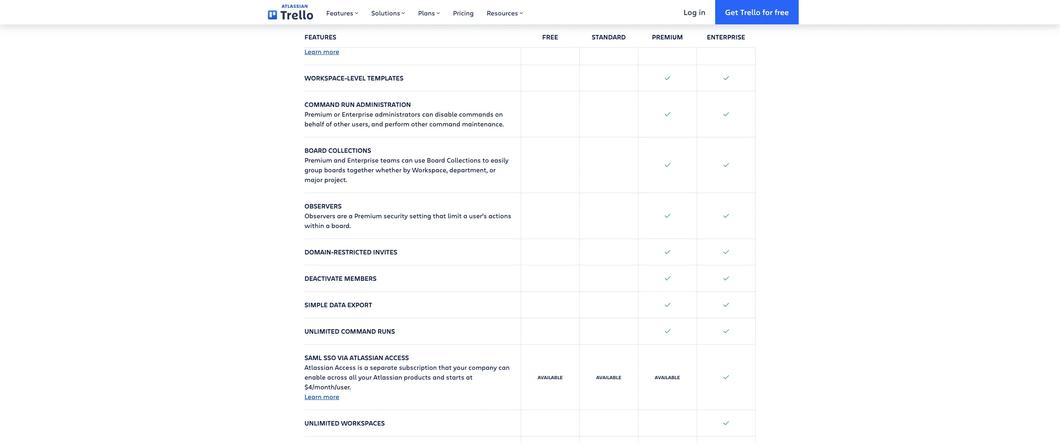 Task type: locate. For each thing, give the bounding box(es) containing it.
0 horizontal spatial other
[[334, 120, 350, 128]]

your
[[326, 28, 340, 36], [314, 38, 327, 46], [453, 364, 467, 372], [358, 373, 372, 382]]

level
[[347, 74, 366, 83]]

0 vertical spatial learn
[[305, 47, 322, 56]]

1 horizontal spatial false
[[645, 29, 659, 36]]

via
[[338, 354, 348, 363]]

0 vertical spatial that
[[433, 212, 446, 220]]

calendar up projects
[[341, 18, 368, 27]]

for left free
[[763, 7, 773, 17]]

0 vertical spatial access
[[385, 354, 409, 363]]

workspaces
[[341, 420, 385, 428]]

0 horizontal spatial available
[[538, 375, 563, 381]]

that
[[433, 212, 446, 220], [439, 364, 452, 372]]

your left teamwork.
[[314, 38, 327, 46]]

get
[[725, 7, 738, 17]]

that up starts
[[439, 364, 452, 372]]

and inside command run administration premium or enterprise administrators can disable commands on behalf of other users, and perform other command maintenance.
[[371, 120, 383, 128]]

learn more link for saml
[[305, 393, 339, 402]]

other
[[334, 120, 350, 128], [411, 120, 428, 128]]

0 vertical spatial board
[[305, 146, 327, 155]]

0 vertical spatial all
[[305, 38, 312, 46]]

learn up the workspace-
[[305, 47, 322, 56]]

or down command
[[334, 110, 340, 119]]

0 vertical spatial across
[[305, 28, 325, 36]]

2 horizontal spatial available
[[655, 375, 680, 381]]

1 vertical spatial access
[[335, 364, 356, 372]]

1 false from the left
[[586, 29, 600, 36]]

premium up group
[[305, 156, 332, 165]]

atlassian up is
[[350, 354, 383, 363]]

0 vertical spatial observers
[[305, 202, 342, 211]]

access up separate
[[385, 354, 409, 363]]

workspace
[[305, 8, 345, 17], [305, 18, 339, 27]]

1 vertical spatial learn more link
[[305, 393, 339, 402]]

command down export
[[341, 327, 376, 336]]

setting
[[409, 212, 431, 220]]

enterprise up together
[[347, 156, 379, 165]]

and down displays
[[368, 28, 380, 36]]

and left starts
[[433, 373, 445, 382]]

0 horizontal spatial all
[[305, 38, 312, 46]]

trello
[[740, 7, 761, 17]]

1 horizontal spatial command
[[429, 120, 460, 128]]

1 horizontal spatial board
[[427, 156, 445, 165]]

1 vertical spatial observers
[[305, 212, 336, 220]]

0 vertical spatial learn more link
[[305, 47, 339, 56]]

0 horizontal spatial dates
[[448, 18, 465, 27]]

and inside saml sso via atlassian access atlassian access is a separate subscription that your company can enable across all your atlassian products and starts at $4/month/user. learn more
[[433, 373, 445, 382]]

sso
[[324, 354, 336, 363]]

boards,
[[381, 28, 404, 36]]

maintenance.
[[462, 120, 504, 128]]

atlassian
[[350, 354, 383, 363], [305, 364, 333, 372], [374, 373, 402, 382]]

0 horizontal spatial access
[[335, 364, 356, 372]]

can down start
[[427, 28, 438, 36]]

0 horizontal spatial false
[[586, 29, 600, 36]]

features down features dropdown button
[[305, 33, 336, 42]]

calendar up displays
[[346, 8, 380, 17]]

board up workspace, on the top of page
[[427, 156, 445, 165]]

1 vertical spatial enterprise
[[342, 110, 373, 119]]

and right users,
[[371, 120, 383, 128]]

ahead
[[483, 28, 502, 36]]

easily
[[491, 156, 509, 165]]

atlassian up enable
[[305, 364, 333, 372]]

premium inside observers observers are a premium security setting that limit a user's actions within a board.
[[354, 212, 382, 220]]

displays
[[369, 18, 395, 27]]

2 learn from the top
[[305, 393, 322, 402]]

1 horizontal spatial access
[[385, 354, 409, 363]]

3 available from the left
[[655, 375, 680, 381]]

2 available from the left
[[596, 375, 622, 381]]

1 vertical spatial for
[[504, 28, 512, 36]]

or
[[334, 110, 340, 119], [490, 166, 496, 174]]

1 vertical spatial board
[[427, 156, 445, 165]]

across
[[305, 28, 325, 36], [327, 373, 347, 382]]

a
[[349, 212, 353, 220], [463, 212, 467, 220], [326, 222, 330, 230], [364, 364, 368, 372]]

so
[[406, 28, 413, 36]]

learn more link
[[305, 47, 339, 56], [305, 393, 339, 402]]

for right ahead
[[504, 28, 512, 36]]

1 true from the left
[[703, 29, 715, 36]]

across down atlassian trello image
[[305, 28, 325, 36]]

true down get trello for free link on the right top
[[762, 29, 774, 36]]

0 vertical spatial for
[[763, 7, 773, 17]]

command inside command run administration premium or enterprise administrators can disable commands on behalf of other users, and perform other command maintenance.
[[429, 120, 460, 128]]

access down via
[[335, 364, 356, 372]]

1 unlimited from the top
[[305, 327, 339, 336]]

1 vertical spatial all
[[349, 373, 357, 382]]

premium inside command run administration premium or enterprise administrators can disable commands on behalf of other users, and perform other command maintenance.
[[305, 110, 332, 119]]

1 vertical spatial or
[[490, 166, 496, 174]]

enable
[[305, 373, 326, 382]]

2 vertical spatial enterprise
[[347, 156, 379, 165]]

atlassian trello image
[[268, 5, 313, 20]]

available
[[538, 375, 563, 381], [596, 375, 622, 381], [655, 375, 680, 381]]

all down atlassian trello image
[[305, 38, 312, 46]]

runs
[[378, 327, 395, 336]]

features
[[326, 9, 353, 17], [305, 33, 336, 42]]

learn more link down teamwork.
[[305, 47, 339, 56]]

premium down log in link
[[652, 33, 683, 42]]

workspace up projects
[[305, 8, 345, 17]]

1 horizontal spatial other
[[411, 120, 428, 128]]

other right the perform
[[411, 120, 428, 128]]

1 horizontal spatial for
[[763, 7, 773, 17]]

0 vertical spatial calendar
[[346, 8, 380, 17]]

a right is
[[364, 364, 368, 372]]

1 more from the top
[[323, 47, 339, 56]]

more down $4/month/user.
[[323, 393, 339, 402]]

resources
[[487, 9, 518, 17]]

is
[[358, 364, 363, 372]]

0 vertical spatial enterprise
[[707, 33, 745, 42]]

dates up what
[[448, 18, 465, 27]]

true down in
[[703, 29, 715, 36]]

learn inside workspace calendar view workspace calendar displays items with start dates and due dates across your projects and boards, so you can see what lies ahead for all your teamwork. learn more
[[305, 47, 322, 56]]

other right of
[[334, 120, 350, 128]]

unlimited
[[305, 327, 339, 336], [305, 420, 339, 428]]

1 vertical spatial that
[[439, 364, 452, 372]]

or down easily
[[490, 166, 496, 174]]

1 horizontal spatial all
[[349, 373, 357, 382]]

2 other from the left
[[411, 120, 428, 128]]

0 vertical spatial workspace
[[305, 8, 345, 17]]

premium inside board collections premium and enterprise teams can use board collections to easily group boards together whether by workspace, department, or major project.
[[305, 156, 332, 165]]

1 vertical spatial learn
[[305, 393, 322, 402]]

1 learn from the top
[[305, 47, 322, 56]]

all inside saml sso via atlassian access atlassian access is a separate subscription that your company can enable across all your atlassian products and starts at $4/month/user. learn more
[[349, 373, 357, 382]]

enterprise down get
[[707, 33, 745, 42]]

perform
[[385, 120, 410, 128]]

board
[[305, 146, 327, 155], [427, 156, 445, 165]]

0 horizontal spatial or
[[334, 110, 340, 119]]

simple data export
[[305, 301, 372, 310]]

can
[[427, 28, 438, 36], [422, 110, 433, 119], [402, 156, 413, 165], [499, 364, 510, 372]]

premium down command
[[305, 110, 332, 119]]

board up group
[[305, 146, 327, 155]]

command
[[429, 120, 460, 128], [341, 327, 376, 336]]

1 vertical spatial atlassian
[[305, 364, 333, 372]]

enterprise up users,
[[342, 110, 373, 119]]

1 horizontal spatial dates
[[493, 18, 511, 27]]

observers observers are a premium security setting that limit a user's actions within a board.
[[305, 202, 511, 230]]

2 unlimited from the top
[[305, 420, 339, 428]]

all
[[305, 38, 312, 46], [349, 373, 357, 382]]

1 learn more link from the top
[[305, 47, 339, 56]]

1 workspace from the top
[[305, 8, 345, 17]]

learn inside saml sso via atlassian access atlassian access is a separate subscription that your company can enable across all your atlassian products and starts at $4/month/user. learn more
[[305, 393, 322, 402]]

unlimited down "simple"
[[305, 327, 339, 336]]

1 dates from the left
[[448, 18, 465, 27]]

learn more link for workspace
[[305, 47, 339, 56]]

0 vertical spatial unlimited
[[305, 327, 339, 336]]

$4/month/user.
[[305, 383, 351, 392]]

1 vertical spatial workspace
[[305, 18, 339, 27]]

1 horizontal spatial true
[[762, 29, 774, 36]]

1 horizontal spatial available
[[596, 375, 622, 381]]

export
[[347, 301, 372, 310]]

1 horizontal spatial across
[[327, 373, 347, 382]]

premium right are
[[354, 212, 382, 220]]

start
[[431, 18, 446, 27]]

saml sso via atlassian access atlassian access is a separate subscription that your company can enable across all your atlassian products and starts at $4/month/user. learn more
[[305, 354, 510, 402]]

2 more from the top
[[323, 393, 339, 402]]

a left board.
[[326, 222, 330, 230]]

workspace calendar view workspace calendar displays items with start dates and due dates across your projects and boards, so you can see what lies ahead for all your teamwork. learn more
[[305, 8, 512, 56]]

can left disable
[[422, 110, 433, 119]]

unlimited down $4/month/user.
[[305, 420, 339, 428]]

1 horizontal spatial or
[[490, 166, 496, 174]]

learn down $4/month/user.
[[305, 393, 322, 402]]

more down teamwork.
[[323, 47, 339, 56]]

more inside workspace calendar view workspace calendar displays items with start dates and due dates across your projects and boards, so you can see what lies ahead for all your teamwork. learn more
[[323, 47, 339, 56]]

teams
[[380, 156, 400, 165]]

all up $4/month/user.
[[349, 373, 357, 382]]

across up $4/month/user.
[[327, 373, 347, 382]]

0 horizontal spatial true
[[703, 29, 715, 36]]

log in link
[[674, 0, 715, 24]]

features up projects
[[326, 9, 353, 17]]

dates down resources
[[493, 18, 511, 27]]

and up boards
[[334, 156, 346, 165]]

behalf
[[305, 120, 324, 128]]

1 vertical spatial more
[[323, 393, 339, 402]]

that inside observers observers are a premium security setting that limit a user's actions within a board.
[[433, 212, 446, 220]]

that left limit
[[433, 212, 446, 220]]

0 vertical spatial features
[[326, 9, 353, 17]]

atlassian down separate
[[374, 373, 402, 382]]

0 horizontal spatial for
[[504, 28, 512, 36]]

false
[[586, 29, 600, 36], [645, 29, 659, 36]]

2 learn more link from the top
[[305, 393, 339, 402]]

1 vertical spatial across
[[327, 373, 347, 382]]

1 vertical spatial unlimited
[[305, 420, 339, 428]]

workspace up teamwork.
[[305, 18, 339, 27]]

0 vertical spatial or
[[334, 110, 340, 119]]

0 vertical spatial command
[[429, 120, 460, 128]]

0 horizontal spatial across
[[305, 28, 325, 36]]

calendar
[[346, 8, 380, 17], [341, 18, 368, 27]]

learn more link down $4/month/user.
[[305, 393, 339, 402]]

department,
[[449, 166, 488, 174]]

free
[[775, 7, 789, 17]]

learn
[[305, 47, 322, 56], [305, 393, 322, 402]]

0 vertical spatial more
[[323, 47, 339, 56]]

a right limit
[[463, 212, 467, 220]]

can up by
[[402, 156, 413, 165]]

command down disable
[[429, 120, 460, 128]]

plans button
[[412, 0, 447, 24]]

at
[[466, 373, 473, 382]]

can right company
[[499, 364, 510, 372]]

0 horizontal spatial command
[[341, 327, 376, 336]]



Task type: describe. For each thing, give the bounding box(es) containing it.
2 false from the left
[[645, 29, 659, 36]]

your up teamwork.
[[326, 28, 340, 36]]

solutions
[[371, 9, 400, 17]]

group
[[305, 166, 323, 174]]

together
[[347, 166, 374, 174]]

unlimited for unlimited workspaces
[[305, 420, 339, 428]]

get trello for free link
[[715, 0, 799, 24]]

deactivate
[[305, 275, 343, 284]]

2 true from the left
[[762, 29, 774, 36]]

workspace,
[[412, 166, 448, 174]]

2 dates from the left
[[493, 18, 511, 27]]

can inside workspace calendar view workspace calendar displays items with start dates and due dates across your projects and boards, so you can see what lies ahead for all your teamwork. learn more
[[427, 28, 438, 36]]

a inside saml sso via atlassian access atlassian access is a separate subscription that your company can enable across all your atlassian products and starts at $4/month/user. learn more
[[364, 364, 368, 372]]

can inside board collections premium and enterprise teams can use board collections to easily group boards together whether by workspace, department, or major project.
[[402, 156, 413, 165]]

command
[[305, 100, 340, 109]]

standard
[[592, 33, 626, 42]]

you
[[415, 28, 426, 36]]

1 observers from the top
[[305, 202, 342, 211]]

users,
[[352, 120, 370, 128]]

view
[[381, 8, 398, 17]]

features inside dropdown button
[[326, 9, 353, 17]]

1 available from the left
[[538, 375, 563, 381]]

pricing
[[453, 9, 474, 17]]

1 vertical spatial calendar
[[341, 18, 368, 27]]

more inside saml sso via atlassian access atlassian access is a separate subscription that your company can enable across all your atlassian products and starts at $4/month/user. learn more
[[323, 393, 339, 402]]

2 vertical spatial atlassian
[[374, 373, 402, 382]]

disable
[[435, 110, 457, 119]]

domain-
[[305, 248, 334, 257]]

0 vertical spatial atlassian
[[350, 354, 383, 363]]

run
[[341, 100, 355, 109]]

2 observers from the top
[[305, 212, 336, 220]]

enterprise inside command run administration premium or enterprise administrators can disable commands on behalf of other users, and perform other command maintenance.
[[342, 110, 373, 119]]

for inside workspace calendar view workspace calendar displays items with start dates and due dates across your projects and boards, so you can see what lies ahead for all your teamwork. learn more
[[504, 28, 512, 36]]

enterprise inside board collections premium and enterprise teams can use board collections to easily group boards together whether by workspace, department, or major project.
[[347, 156, 379, 165]]

limit
[[448, 212, 462, 220]]

free
[[542, 33, 558, 42]]

or inside board collections premium and enterprise teams can use board collections to easily group boards together whether by workspace, department, or major project.
[[490, 166, 496, 174]]

lies
[[470, 28, 481, 36]]

use
[[414, 156, 425, 165]]

due
[[480, 18, 492, 27]]

items
[[396, 18, 414, 27]]

2 workspace from the top
[[305, 18, 339, 27]]

of
[[326, 120, 332, 128]]

products
[[404, 373, 431, 382]]

1 vertical spatial features
[[305, 33, 336, 42]]

all inside workspace calendar view workspace calendar displays items with start dates and due dates across your projects and boards, so you can see what lies ahead for all your teamwork. learn more
[[305, 38, 312, 46]]

are
[[337, 212, 347, 220]]

and up lies
[[467, 18, 479, 27]]

board collections premium and enterprise teams can use board collections to easily group boards together whether by workspace, department, or major project.
[[305, 146, 509, 184]]

templates
[[367, 74, 404, 83]]

within
[[305, 222, 324, 230]]

unlimited for unlimited command runs
[[305, 327, 339, 336]]

features button
[[320, 0, 365, 24]]

what
[[452, 28, 469, 36]]

get trello for free
[[725, 7, 789, 17]]

to
[[483, 156, 489, 165]]

command run administration premium or enterprise administrators can disable commands on behalf of other users, and perform other command maintenance.
[[305, 100, 504, 128]]

security
[[384, 212, 408, 220]]

domain-restricted invites
[[305, 248, 397, 257]]

your down is
[[358, 373, 372, 382]]

1 other from the left
[[334, 120, 350, 128]]

can inside command run administration premium or enterprise administrators can disable commands on behalf of other users, and perform other command maintenance.
[[422, 110, 433, 119]]

unlimited command runs
[[305, 327, 395, 336]]

board.
[[331, 222, 351, 230]]

deactivate members
[[305, 275, 377, 284]]

teamwork.
[[329, 38, 362, 46]]

company
[[469, 364, 497, 372]]

on
[[495, 110, 503, 119]]

invites
[[373, 248, 397, 257]]

boards
[[324, 166, 346, 174]]

with
[[415, 18, 429, 27]]

whether
[[376, 166, 402, 174]]

solutions button
[[365, 0, 412, 24]]

unlimited workspaces
[[305, 420, 385, 428]]

and inside board collections premium and enterprise teams can use board collections to easily group boards together whether by workspace, department, or major project.
[[334, 156, 346, 165]]

user's
[[469, 212, 487, 220]]

0 horizontal spatial board
[[305, 146, 327, 155]]

subscription
[[399, 364, 437, 372]]

1 vertical spatial command
[[341, 327, 376, 336]]

by
[[403, 166, 410, 174]]

can inside saml sso via atlassian access atlassian access is a separate subscription that your company can enable across all your atlassian products and starts at $4/month/user. learn more
[[499, 364, 510, 372]]

simple
[[305, 301, 328, 310]]

collections
[[447, 156, 481, 165]]

collections
[[328, 146, 371, 155]]

actions
[[489, 212, 511, 220]]

see
[[440, 28, 451, 36]]

workspace-level templates
[[305, 74, 404, 83]]

or inside command run administration premium or enterprise administrators can disable commands on behalf of other users, and perform other command maintenance.
[[334, 110, 340, 119]]

members
[[344, 275, 377, 284]]

administrators
[[375, 110, 421, 119]]

restricted
[[334, 248, 372, 257]]

log in
[[684, 7, 706, 17]]

projects
[[341, 28, 366, 36]]

log
[[684, 7, 697, 17]]

administration
[[356, 100, 411, 109]]

resources button
[[480, 0, 530, 24]]

data
[[329, 301, 346, 310]]

saml
[[305, 354, 322, 363]]

project.
[[324, 176, 347, 184]]

starts
[[446, 373, 464, 382]]

in
[[699, 7, 706, 17]]

workspace-
[[305, 74, 347, 83]]

that inside saml sso via atlassian access atlassian access is a separate subscription that your company can enable across all your atlassian products and starts at $4/month/user. learn more
[[439, 364, 452, 372]]

your up starts
[[453, 364, 467, 372]]

major
[[305, 176, 323, 184]]

across inside saml sso via atlassian access atlassian access is a separate subscription that your company can enable across all your atlassian products and starts at $4/month/user. learn more
[[327, 373, 347, 382]]

commands
[[459, 110, 494, 119]]

separate
[[370, 364, 397, 372]]

across inside workspace calendar view workspace calendar displays items with start dates and due dates across your projects and boards, so you can see what lies ahead for all your teamwork. learn more
[[305, 28, 325, 36]]

plans
[[418, 9, 435, 17]]

pricing link
[[447, 0, 480, 24]]

a right are
[[349, 212, 353, 220]]



Task type: vqa. For each thing, say whether or not it's contained in the screenshot.
Blog
no



